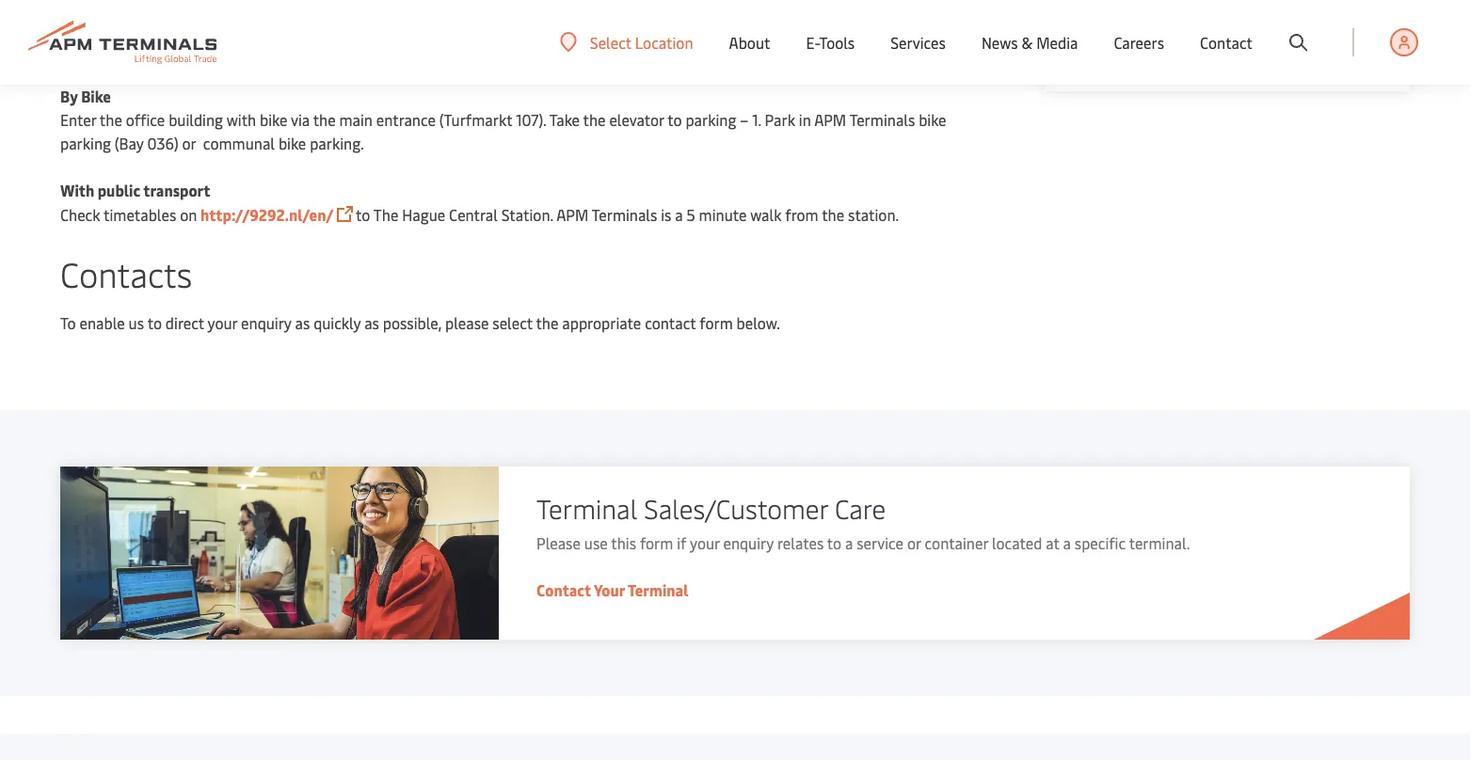 Task type: locate. For each thing, give the bounding box(es) containing it.
to 300
[[193, 39, 238, 59]]

1 vertical spatial contact
[[537, 580, 591, 601]]

about
[[729, 32, 771, 52]]

+31
[[1103, 27, 1126, 47]]

the
[[381, 39, 406, 59], [374, 205, 399, 225]]

1 horizontal spatial contact
[[1201, 32, 1253, 52]]

0 horizontal spatial terminals
[[592, 205, 658, 225]]

1 vertical spatial form
[[640, 533, 673, 554]]

by for by car set your navigation to 300 schedeldoekshaven, the hague. park in de kroon car park.
[[60, 16, 78, 36]]

your right if
[[690, 533, 720, 554]]

0 vertical spatial terminal
[[537, 490, 638, 526]]

enquiry left quickly
[[241, 313, 292, 333]]

below.
[[737, 313, 781, 333]]

1 horizontal spatial in
[[799, 110, 811, 130]]

form
[[700, 313, 733, 333], [640, 533, 673, 554]]

1 horizontal spatial form
[[700, 313, 733, 333]]

care
[[835, 490, 886, 526]]

0 horizontal spatial your
[[86, 39, 115, 59]]

to left 'hague'
[[356, 205, 370, 225]]

terminals inside by bike enter the office building with bike via the main entrance (turfmarkt 107). take the elevator to parking – 1. park in apm terminals bike parking (bay 036) or  communal bike parking.
[[850, 110, 915, 130]]

1 horizontal spatial as
[[365, 313, 379, 333]]

a left service
[[846, 533, 853, 554]]

news & media
[[982, 32, 1079, 52]]

1 by from the top
[[60, 16, 78, 36]]

car
[[575, 39, 596, 59]]

apm
[[815, 110, 847, 130], [557, 205, 589, 225]]

1 horizontal spatial a
[[846, 533, 853, 554]]

in left de
[[494, 39, 506, 59]]

parking down enter
[[60, 133, 111, 153]]

0 horizontal spatial a
[[675, 205, 683, 225]]

terminals down 'services' dropdown button
[[850, 110, 915, 130]]

fax:
[[1073, 27, 1100, 47]]

careers
[[1114, 32, 1165, 52]]

terminals
[[850, 110, 915, 130], [592, 205, 658, 225]]

contacts
[[60, 251, 192, 297]]

if
[[677, 533, 687, 554]]

70
[[1130, 27, 1146, 47]]

1 vertical spatial parking
[[60, 133, 111, 153]]

(turfmarkt
[[440, 110, 512, 130]]

2 horizontal spatial your
[[690, 533, 720, 554]]

contact right "304" at the right top of page
[[1201, 32, 1253, 52]]

bike
[[260, 110, 288, 130], [919, 110, 947, 130], [279, 133, 306, 153]]

to right "elevator"
[[668, 110, 682, 130]]

0 vertical spatial parking
[[686, 110, 737, 130]]

contact button
[[1201, 0, 1253, 85]]

the left hague.
[[381, 39, 406, 59]]

as
[[295, 313, 310, 333], [365, 313, 379, 333]]

a
[[675, 205, 683, 225], [846, 533, 853, 554], [1064, 533, 1071, 554]]

0 vertical spatial the
[[381, 39, 406, 59]]

by up enter
[[60, 86, 78, 106]]

0 vertical spatial terminals
[[850, 110, 915, 130]]

1 vertical spatial terminal
[[628, 580, 689, 601]]

enquiry down sales/customer
[[724, 533, 774, 554]]

as right quickly
[[365, 313, 379, 333]]

form left below.
[[700, 313, 733, 333]]

to right us
[[148, 313, 162, 333]]

walk
[[751, 205, 782, 225]]

with
[[60, 180, 94, 201]]

in inside by bike enter the office building with bike via the main entrance (turfmarkt 107). take the elevator to parking – 1. park in apm terminals bike parking (bay 036) or  communal bike parking.
[[799, 110, 811, 130]]

de
[[510, 39, 528, 59]]

2 vertical spatial your
[[690, 533, 720, 554]]

terminal up use
[[537, 490, 638, 526]]

0 horizontal spatial contact
[[537, 580, 591, 601]]

apm right station.
[[557, 205, 589, 225]]

your
[[594, 580, 625, 601]]

select
[[590, 32, 632, 52]]

communal
[[203, 133, 275, 153]]

specific
[[1075, 533, 1126, 554]]

entrance
[[376, 110, 436, 130]]

parking
[[686, 110, 737, 130], [60, 133, 111, 153]]

0 vertical spatial contact
[[1201, 32, 1253, 52]]

parking left –
[[686, 110, 737, 130]]

media
[[1037, 32, 1079, 52]]

0 vertical spatial by
[[60, 16, 78, 36]]

station.
[[502, 205, 553, 225]]

apm right 1. park
[[815, 110, 847, 130]]

e-tools button
[[806, 0, 855, 85]]

a left 5
[[675, 205, 683, 225]]

0 horizontal spatial in
[[494, 39, 506, 59]]

a right "at" at right
[[1064, 533, 1071, 554]]

1 horizontal spatial terminals
[[850, 110, 915, 130]]

1 vertical spatial your
[[208, 313, 237, 333]]

public
[[98, 180, 140, 201]]

1 vertical spatial in
[[799, 110, 811, 130]]

1 horizontal spatial enquiry
[[724, 533, 774, 554]]

terminal
[[537, 490, 638, 526], [628, 580, 689, 601]]

the right select
[[536, 313, 559, 333]]

by inside by bike enter the office building with bike via the main entrance (turfmarkt 107). take the elevator to parking – 1. park in apm terminals bike parking (bay 036) or  communal bike parking.
[[60, 86, 78, 106]]

navigation
[[119, 39, 189, 59]]

as left quickly
[[295, 313, 310, 333]]

at
[[1046, 533, 1060, 554]]

0 vertical spatial apm
[[815, 110, 847, 130]]

0 horizontal spatial form
[[640, 533, 673, 554]]

by bike enter the office building with bike via the main entrance (turfmarkt 107). take the elevator to parking – 1. park in apm terminals bike parking (bay 036) or  communal bike parking.
[[60, 86, 947, 153]]

your down car
[[86, 39, 115, 59]]

parking.
[[310, 133, 364, 153]]

terminal inside terminal sales/customer care please use this form if your enquiry relates to a service or container located at a specific terminal.
[[537, 490, 638, 526]]

0 horizontal spatial enquiry
[[241, 313, 292, 333]]

3199
[[1181, 27, 1213, 47]]

0 horizontal spatial as
[[295, 313, 310, 333]]

0 horizontal spatial apm
[[557, 205, 589, 225]]

107).
[[516, 110, 546, 130]]

careers button
[[1114, 0, 1165, 85]]

take the
[[550, 110, 606, 130]]

1 vertical spatial by
[[60, 86, 78, 106]]

form left if
[[640, 533, 673, 554]]

services button
[[891, 0, 946, 85]]

0 vertical spatial in
[[494, 39, 506, 59]]

0 vertical spatial your
[[86, 39, 115, 59]]

contact
[[1201, 32, 1253, 52], [537, 580, 591, 601]]

the
[[100, 110, 122, 130], [313, 110, 336, 130], [822, 205, 845, 225], [536, 313, 559, 333]]

terminals left the is
[[592, 205, 658, 225]]

about button
[[729, 0, 771, 85]]

1 horizontal spatial apm
[[815, 110, 847, 130]]

terminal right your
[[628, 580, 689, 601]]

1 vertical spatial enquiry
[[724, 533, 774, 554]]

contact left your
[[537, 580, 591, 601]]

your right direct
[[208, 313, 237, 333]]

in right 1. park
[[799, 110, 811, 130]]

2 horizontal spatial a
[[1064, 533, 1071, 554]]

to enable us to direct your enquiry as quickly as possible, please select the appropriate contact form below.
[[60, 313, 781, 333]]

schedeldoekshaven,
[[242, 39, 378, 59]]

car
[[81, 16, 104, 36]]

select
[[493, 313, 533, 333]]

by inside by car set your navigation to 300 schedeldoekshaven, the hague. park in de kroon car park.
[[60, 16, 78, 36]]

apm stock global 500 image
[[60, 467, 499, 640]]

check
[[60, 205, 100, 225]]

the left 'hague'
[[374, 205, 399, 225]]

quickly
[[314, 313, 361, 333]]

1 horizontal spatial your
[[208, 313, 237, 333]]

by
[[60, 16, 78, 36], [60, 86, 78, 106]]

tools
[[820, 32, 855, 52]]

by left car
[[60, 16, 78, 36]]

to
[[668, 110, 682, 130], [356, 205, 370, 225], [148, 313, 162, 333], [827, 533, 842, 554]]

terminal sales/customer care please use this form if your enquiry relates to a service or container located at a specific terminal.
[[537, 490, 1190, 554]]

by car set your navigation to 300 schedeldoekshaven, the hague. park in de kroon car park.
[[60, 16, 633, 59]]

services
[[891, 32, 946, 52]]

e-
[[806, 32, 820, 52]]

to right relates
[[827, 533, 842, 554]]

2 by from the top
[[60, 86, 78, 106]]

minute
[[699, 205, 747, 225]]

1 horizontal spatial parking
[[686, 110, 737, 130]]



Task type: vqa. For each thing, say whether or not it's contained in the screenshot.
and in For further examples in your country, please use the Select Location button above and visit your local terminal's website.
no



Task type: describe. For each thing, give the bounding box(es) containing it.
0 horizontal spatial parking
[[60, 133, 111, 153]]

http://9292.nl/en/ link
[[201, 205, 334, 225]]

direct
[[166, 313, 204, 333]]

the right the from
[[822, 205, 845, 225]]

with
[[227, 110, 256, 130]]

park.
[[599, 39, 633, 59]]

service
[[857, 533, 904, 554]]

kroon
[[531, 39, 572, 59]]

1. park
[[753, 110, 796, 130]]

park
[[460, 39, 490, 59]]

contact
[[645, 313, 696, 333]]

to inside by bike enter the office building with bike via the main entrance (turfmarkt 107). take the elevator to parking – 1. park in apm terminals bike parking (bay 036) or  communal bike parking.
[[668, 110, 682, 130]]

1 as from the left
[[295, 313, 310, 333]]

e-tools
[[806, 32, 855, 52]]

1 vertical spatial the
[[374, 205, 399, 225]]

apm inside by bike enter the office building with bike via the main entrance (turfmarkt 107). take the elevator to parking – 1. park in apm terminals bike parking (bay 036) or  communal bike parking.
[[815, 110, 847, 130]]

please
[[537, 533, 581, 554]]

timetables
[[104, 205, 176, 225]]

enable
[[80, 313, 125, 333]]

fax: +31 70 304 3199
[[1073, 27, 1213, 47]]

(bay
[[115, 133, 144, 153]]

contact for contact your terminal
[[537, 580, 591, 601]]

contact for contact
[[1201, 32, 1253, 52]]

your inside by car set your navigation to 300 schedeldoekshaven, the hague. park in de kroon car park.
[[86, 39, 115, 59]]

appropriate
[[562, 313, 641, 333]]

304
[[1150, 27, 1177, 47]]

this
[[611, 533, 636, 554]]

in inside by car set your navigation to 300 schedeldoekshaven, the hague. park in de kroon car park.
[[494, 39, 506, 59]]

on
[[180, 205, 197, 225]]

office
[[126, 110, 165, 130]]

to inside terminal sales/customer care please use this form if your enquiry relates to a service or container located at a specific terminal.
[[827, 533, 842, 554]]

the right via
[[313, 110, 336, 130]]

terminal.
[[1130, 533, 1190, 554]]

hague
[[402, 205, 446, 225]]

your inside terminal sales/customer care please use this form if your enquiry relates to a service or container located at a specific terminal.
[[690, 533, 720, 554]]

set
[[60, 39, 82, 59]]

0 vertical spatial form
[[700, 313, 733, 333]]

bike down 'services' dropdown button
[[919, 110, 947, 130]]

relates
[[778, 533, 824, 554]]

http://9292.nl/en/
[[201, 205, 334, 225]]

elevator
[[610, 110, 664, 130]]

please
[[445, 313, 489, 333]]

5
[[687, 205, 696, 225]]

to
[[60, 313, 76, 333]]

&
[[1022, 32, 1033, 52]]

036)
[[147, 133, 179, 153]]

sales/customer
[[644, 490, 828, 526]]

is
[[661, 205, 672, 225]]

contact your terminal
[[537, 580, 689, 601]]

–
[[740, 110, 749, 130]]

bike left via
[[260, 110, 288, 130]]

us
[[129, 313, 144, 333]]

container
[[925, 533, 989, 554]]

with public transport check timetables on http://9292.nl/en/
[[60, 180, 334, 225]]

form inside terminal sales/customer care please use this form if your enquiry relates to a service or container located at a specific terminal.
[[640, 533, 673, 554]]

select location
[[590, 32, 694, 52]]

enquiry inside terminal sales/customer care please use this form if your enquiry relates to a service or container located at a specific terminal.
[[724, 533, 774, 554]]

hague.
[[410, 39, 456, 59]]

to the hague central station. apm terminals is a 5 minute walk from the station.
[[356, 205, 903, 225]]

select location button
[[560, 32, 694, 52]]

located
[[992, 533, 1043, 554]]

transport
[[143, 180, 210, 201]]

via
[[291, 110, 310, 130]]

from
[[786, 205, 819, 225]]

main
[[339, 110, 373, 130]]

the inside by car set your navigation to 300 schedeldoekshaven, the hague. park in de kroon car park.
[[381, 39, 406, 59]]

bike down via
[[279, 133, 306, 153]]

bike
[[81, 86, 111, 106]]

1 vertical spatial terminals
[[592, 205, 658, 225]]

1 vertical spatial apm
[[557, 205, 589, 225]]

station.
[[848, 205, 899, 225]]

central
[[449, 205, 498, 225]]

or
[[908, 533, 921, 554]]

location
[[635, 32, 694, 52]]

by for by bike enter the office building with bike via the main entrance (turfmarkt 107). take the elevator to parking – 1. park in apm terminals bike parking (bay 036) or  communal bike parking.
[[60, 86, 78, 106]]

news & media button
[[982, 0, 1079, 85]]

enter
[[60, 110, 96, 130]]

the down bike
[[100, 110, 122, 130]]

possible,
[[383, 313, 442, 333]]

news
[[982, 32, 1018, 52]]

0 vertical spatial enquiry
[[241, 313, 292, 333]]

building
[[169, 110, 223, 130]]

2 as from the left
[[365, 313, 379, 333]]



